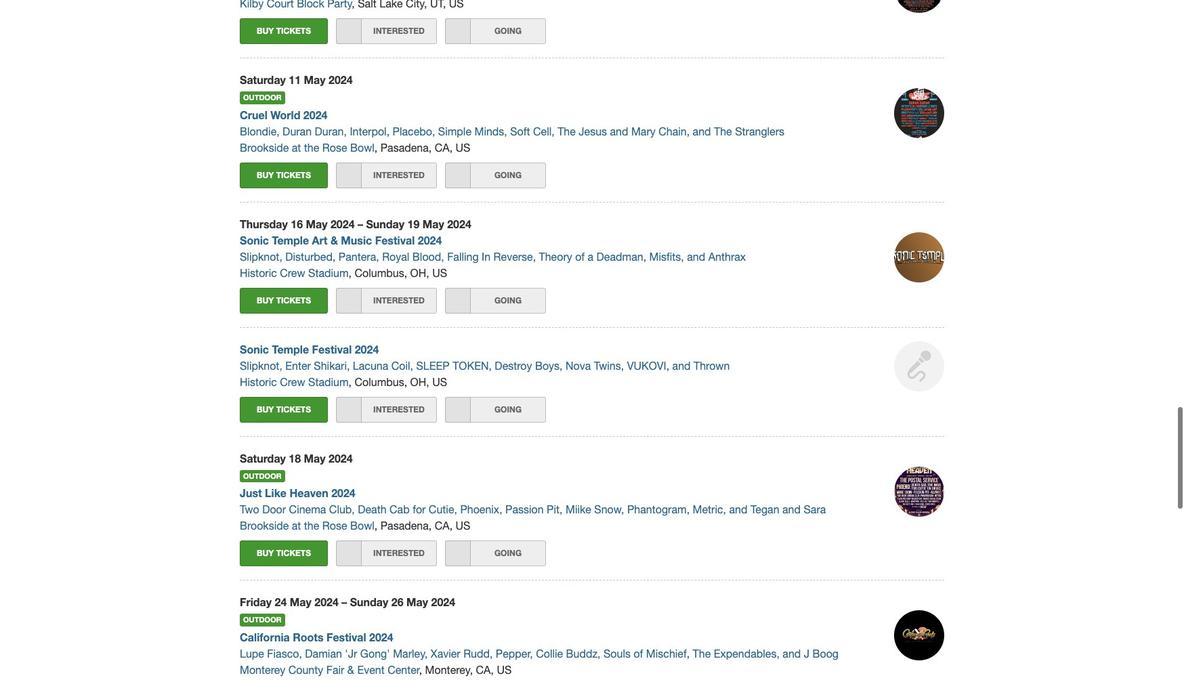 Task type: describe. For each thing, give the bounding box(es) containing it.
pit,
[[547, 504, 563, 516]]

theory
[[539, 250, 572, 263]]

2 going button from the top
[[445, 162, 546, 188]]

crew inside sonic temple art & music festival 2024 slipknot, disturbed, pantera, royal blood, falling in reverse, theory of a deadman, misfits, and anthrax historic crew stadium , columbus, oh, us
[[280, 267, 305, 279]]

going for first going button from the bottom of the page
[[495, 548, 522, 559]]

royal
[[382, 250, 409, 263]]

'jr
[[345, 648, 357, 660]]

us inside cruel world 2024 blondie, duran duran, interpol, placebo, simple minds, soft cell, the jesus and mary chain, and the stranglers brookside at the rose bowl , pasadena, ca, us
[[456, 141, 471, 154]]

heaven
[[290, 487, 328, 500]]

and right 'chain,'
[[693, 125, 711, 137]]

the inside just like heaven 2024 two door cinema club, death cab for cutie, phoenix, passion pit, miike snow, phantogram, metric, and tegan and sara brookside at the rose bowl , pasadena, ca, us
[[304, 520, 319, 532]]

cutie,
[[429, 504, 457, 516]]

cruel world 2024 blondie, duran duran, interpol, placebo, simple minds, soft cell, the jesus and mary chain, and the stranglers brookside at the rose bowl , pasadena, ca, us
[[240, 108, 785, 154]]

2024 up "roots"
[[315, 596, 339, 609]]

19
[[408, 217, 420, 230]]

may for 16
[[306, 217, 328, 230]]

pasadena, inside just like heaven 2024 two door cinema club, death cab for cutie, phoenix, passion pit, miike snow, phantogram, metric, and tegan and sara brookside at the rose bowl , pasadena, ca, us
[[381, 520, 432, 532]]

blondie,
[[240, 125, 280, 137]]

cab
[[390, 504, 410, 516]]

may right 26
[[407, 596, 428, 609]]

two
[[240, 504, 259, 516]]

cruel
[[240, 108, 268, 121]]

going for fourth going button
[[495, 404, 522, 414]]

2024 inside california roots festival 2024 lupe fiasco, damian 'jr gong' marley, xavier rudd, pepper, collie buddz, souls of mischief, the expendables, and j boog monterey county fair & event center , monterey, ca, us
[[369, 631, 393, 644]]

monterey county fair & event center link
[[240, 664, 420, 676]]

placebo,
[[393, 125, 435, 137]]

2024 up the falling
[[447, 217, 471, 230]]

& inside california roots festival 2024 lupe fiasco, damian 'jr gong' marley, xavier rudd, pepper, collie buddz, souls of mischief, the expendables, and j boog monterey county fair & event center , monterey, ca, us
[[347, 664, 354, 676]]

death
[[358, 504, 387, 516]]

chain,
[[659, 125, 690, 137]]

, inside sonic temple festival 2024 slipknot, enter shikari, lacuna coil, sleep token, destroy boys, nova twins, vukovi, and thrown historic crew stadium , columbus, oh, us
[[349, 376, 352, 388]]

may for 18
[[304, 452, 326, 465]]

4 tickets from the top
[[276, 404, 311, 414]]

sonic temple festival 2024 slipknot, enter shikari, lacuna coil, sleep token, destroy boys, nova twins, vukovi, and thrown historic crew stadium , columbus, oh, us
[[240, 343, 730, 388]]

at inside cruel world 2024 blondie, duran duran, interpol, placebo, simple minds, soft cell, the jesus and mary chain, and the stranglers brookside at the rose bowl , pasadena, ca, us
[[292, 141, 301, 154]]

, inside just like heaven 2024 two door cinema club, death cab for cutie, phoenix, passion pit, miike snow, phantogram, metric, and tegan and sara brookside at the rose bowl , pasadena, ca, us
[[375, 520, 378, 532]]

16
[[291, 217, 303, 230]]

outdoor for just
[[243, 471, 282, 480]]

sleep
[[416, 360, 450, 372]]

temple for festival
[[272, 343, 309, 355]]

of for damian
[[634, 648, 643, 660]]

club,
[[329, 504, 355, 516]]

cruel world 2024 image
[[894, 88, 944, 138]]

buddz,
[[566, 648, 601, 660]]

duran
[[283, 125, 312, 137]]

county
[[288, 664, 323, 676]]

fair
[[326, 664, 344, 676]]

brookside at the rose bowl link for 2024
[[240, 141, 375, 154]]

blood,
[[413, 250, 444, 263]]

ca, inside california roots festival 2024 lupe fiasco, damian 'jr gong' marley, xavier rudd, pepper, collie buddz, souls of mischief, the expendables, and j boog monterey county fair & event center , monterey, ca, us
[[476, 664, 494, 676]]

oh, inside sonic temple art & music festival 2024 slipknot, disturbed, pantera, royal blood, falling in reverse, theory of a deadman, misfits, and anthrax historic crew stadium , columbus, oh, us
[[410, 267, 429, 279]]

, inside california roots festival 2024 lupe fiasco, damian 'jr gong' marley, xavier rudd, pepper, collie buddz, souls of mischief, the expendables, and j boog monterey county fair & event center , monterey, ca, us
[[420, 664, 422, 676]]

interested button for fourth going button
[[336, 397, 437, 423]]

the for 2024
[[714, 125, 732, 137]]

metric,
[[693, 504, 726, 516]]

and left "sara"
[[783, 504, 801, 516]]

event
[[357, 664, 385, 676]]

sonic temple festival 2024 image
[[894, 341, 944, 391]]

thrown
[[694, 360, 730, 372]]

like
[[265, 487, 287, 500]]

snow,
[[594, 504, 624, 516]]

2 buy from the top
[[257, 170, 274, 180]]

2024 right 26
[[431, 596, 455, 609]]

24
[[275, 596, 287, 609]]

going for fifth going button from the bottom of the page
[[495, 26, 522, 36]]

california
[[240, 631, 290, 644]]

5 buy tickets from the top
[[257, 548, 311, 559]]

expendables,
[[714, 648, 780, 660]]

bowl inside just like heaven 2024 two door cinema club, death cab for cutie, phoenix, passion pit, miike snow, phantogram, metric, and tegan and sara brookside at the rose bowl , pasadena, ca, us
[[350, 520, 375, 532]]

5 tickets from the top
[[276, 548, 311, 559]]

phantogram,
[[627, 504, 690, 516]]

sunday for 19
[[366, 217, 405, 230]]

falling
[[447, 250, 479, 263]]

monterey,
[[425, 664, 473, 676]]

stranglers
[[735, 125, 785, 137]]

– for 26
[[342, 596, 347, 609]]

3 outdoor from the top
[[243, 615, 282, 624]]

xavier
[[431, 648, 461, 660]]

sara
[[804, 504, 826, 516]]

vukovi,
[[627, 360, 669, 372]]

pepper,
[[496, 648, 533, 660]]

, inside sonic temple art & music festival 2024 slipknot, disturbed, pantera, royal blood, falling in reverse, theory of a deadman, misfits, and anthrax historic crew stadium , columbus, oh, us
[[349, 267, 352, 279]]

2024 inside cruel world 2024 blondie, duran duran, interpol, placebo, simple minds, soft cell, the jesus and mary chain, and the stranglers brookside at the rose bowl , pasadena, ca, us
[[303, 108, 328, 121]]

2 buy tickets from the top
[[257, 170, 311, 180]]

coil,
[[391, 360, 413, 372]]

boys,
[[535, 360, 563, 372]]

art
[[312, 234, 328, 246]]

3 buy tickets from the top
[[257, 295, 311, 305]]

and inside sonic temple art & music festival 2024 slipknot, disturbed, pantera, royal blood, falling in reverse, theory of a deadman, misfits, and anthrax historic crew stadium , columbus, oh, us
[[687, 250, 705, 263]]

collie
[[536, 648, 563, 660]]

rose inside just like heaven 2024 two door cinema club, death cab for cutie, phoenix, passion pit, miike snow, phantogram, metric, and tegan and sara brookside at the rose bowl , pasadena, ca, us
[[322, 520, 347, 532]]

and left "mary"
[[610, 125, 628, 137]]

ca, inside just like heaven 2024 two door cinema club, death cab for cutie, phoenix, passion pit, miike snow, phantogram, metric, and tegan and sara brookside at the rose bowl , pasadena, ca, us
[[435, 520, 453, 532]]

may for 11
[[304, 73, 326, 86]]

thursday 16 may 2024 – sunday 19 may 2024
[[240, 217, 471, 230]]

festival inside sonic temple art & music festival 2024 slipknot, disturbed, pantera, royal blood, falling in reverse, theory of a deadman, misfits, and anthrax historic crew stadium , columbus, oh, us
[[375, 234, 415, 246]]

door
[[262, 504, 286, 516]]

3 tickets from the top
[[276, 295, 311, 305]]

5 buy from the top
[[257, 548, 274, 559]]

rudd,
[[464, 648, 493, 660]]

columbus, inside sonic temple festival 2024 slipknot, enter shikari, lacuna coil, sleep token, destroy boys, nova twins, vukovi, and thrown historic crew stadium , columbus, oh, us
[[355, 376, 407, 388]]

4 buy tickets from the top
[[257, 404, 311, 414]]

1 tickets from the top
[[276, 26, 311, 36]]

interpol,
[[350, 125, 390, 137]]

destroy
[[495, 360, 532, 372]]

disturbed,
[[285, 250, 336, 263]]

cell,
[[533, 125, 555, 137]]

interested for third going button
[[373, 295, 425, 305]]

going for second going button from the top of the page
[[495, 170, 522, 180]]

2024 inside sonic temple art & music festival 2024 slipknot, disturbed, pantera, royal blood, falling in reverse, theory of a deadman, misfits, and anthrax historic crew stadium , columbus, oh, us
[[418, 234, 442, 246]]

music
[[341, 234, 372, 246]]

mary
[[631, 125, 656, 137]]

and inside sonic temple festival 2024 slipknot, enter shikari, lacuna coil, sleep token, destroy boys, nova twins, vukovi, and thrown historic crew stadium , columbus, oh, us
[[672, 360, 691, 372]]

token,
[[453, 360, 492, 372]]

monterey
[[240, 664, 285, 676]]

lupe
[[240, 648, 264, 660]]

california roots festival 2024 image
[[894, 611, 944, 661]]

pasadena, inside cruel world 2024 blondie, duran duran, interpol, placebo, simple minds, soft cell, the jesus and mary chain, and the stranglers brookside at the rose bowl , pasadena, ca, us
[[381, 141, 432, 154]]

2 tickets from the top
[[276, 170, 311, 180]]

may right 19
[[423, 217, 444, 230]]

historic crew stadium link for festival
[[240, 376, 349, 388]]

souls
[[604, 648, 631, 660]]

interested for fourth going button
[[373, 404, 425, 414]]

marley,
[[393, 648, 428, 660]]

3 buy from the top
[[257, 295, 274, 305]]



Task type: locate. For each thing, give the bounding box(es) containing it.
mischief,
[[646, 648, 690, 660]]

stadium inside sonic temple art & music festival 2024 slipknot, disturbed, pantera, royal blood, falling in reverse, theory of a deadman, misfits, and anthrax historic crew stadium , columbus, oh, us
[[308, 267, 349, 279]]

crew down the "disturbed," on the left top of the page
[[280, 267, 305, 279]]

friday 24 may 2024 – sunday 26 may 2024
[[240, 596, 455, 609]]

us down sleep
[[432, 376, 447, 388]]

1 vertical spatial crew
[[280, 376, 305, 388]]

phoenix,
[[460, 504, 502, 516]]

brookside at the rose bowl link
[[240, 141, 375, 154], [240, 520, 375, 532]]

boog
[[813, 648, 839, 660]]

0 vertical spatial the
[[304, 141, 319, 154]]

buy tickets down the door
[[257, 548, 311, 559]]

temple inside sonic temple art & music festival 2024 slipknot, disturbed, pantera, royal blood, falling in reverse, theory of a deadman, misfits, and anthrax historic crew stadium , columbus, oh, us
[[272, 234, 309, 246]]

2 oh, from the top
[[410, 376, 429, 388]]

1 vertical spatial of
[[634, 648, 643, 660]]

soft
[[510, 125, 530, 137]]

columbus, down royal
[[355, 267, 407, 279]]

going button
[[445, 18, 546, 44], [445, 162, 546, 188], [445, 288, 546, 313], [445, 397, 546, 423], [445, 541, 546, 567]]

us down simple at the top
[[456, 141, 471, 154]]

of
[[575, 250, 585, 263], [634, 648, 643, 660]]

historic
[[240, 267, 277, 279], [240, 376, 277, 388]]

2 vertical spatial outdoor
[[243, 615, 282, 624]]

buy tickets down the "disturbed," on the left top of the page
[[257, 295, 311, 305]]

, down the 'interpol,'
[[375, 141, 378, 154]]

4 going from the top
[[495, 404, 522, 414]]

brookside inside just like heaven 2024 two door cinema club, death cab for cutie, phoenix, passion pit, miike snow, phantogram, metric, and tegan and sara brookside at the rose bowl , pasadena, ca, us
[[240, 520, 289, 532]]

interested button
[[336, 18, 437, 44], [336, 162, 437, 188], [336, 288, 437, 313], [336, 397, 437, 423], [336, 541, 437, 567]]

enter
[[285, 360, 311, 372]]

historic crew stadium link down the "disturbed," on the left top of the page
[[240, 267, 349, 279]]

festival up royal
[[375, 234, 415, 246]]

& right art
[[331, 234, 338, 246]]

buy tickets down the enter
[[257, 404, 311, 414]]

2 the from the top
[[304, 520, 319, 532]]

2 columbus, from the top
[[355, 376, 407, 388]]

passion
[[505, 504, 544, 516]]

buy tickets down duran
[[257, 170, 311, 180]]

buy
[[257, 26, 274, 36], [257, 170, 274, 180], [257, 295, 274, 305], [257, 404, 274, 414], [257, 548, 274, 559]]

1 horizontal spatial the
[[693, 648, 711, 660]]

sonic inside sonic temple art & music festival 2024 slipknot, disturbed, pantera, royal blood, falling in reverse, theory of a deadman, misfits, and anthrax historic crew stadium , columbus, oh, us
[[240, 234, 269, 246]]

temple up the enter
[[272, 343, 309, 355]]

2024 up blood,
[[418, 234, 442, 246]]

oh, inside sonic temple festival 2024 slipknot, enter shikari, lacuna coil, sleep token, destroy boys, nova twins, vukovi, and thrown historic crew stadium , columbus, oh, us
[[410, 376, 429, 388]]

may right 18
[[304, 452, 326, 465]]

1 slipknot, from the top
[[240, 250, 282, 263]]

1 vertical spatial brookside
[[240, 520, 289, 532]]

,
[[375, 141, 378, 154], [349, 267, 352, 279], [349, 376, 352, 388], [375, 520, 378, 532], [420, 664, 422, 676]]

– up 'jr
[[342, 596, 347, 609]]

miike
[[566, 504, 591, 516]]

1 going from the top
[[495, 26, 522, 36]]

2 interested from the top
[[373, 170, 425, 180]]

gong'
[[360, 648, 390, 660]]

interested button for second going button from the top of the page
[[336, 162, 437, 188]]

1 interested button from the top
[[336, 18, 437, 44]]

2024
[[329, 73, 353, 86], [303, 108, 328, 121], [331, 217, 355, 230], [447, 217, 471, 230], [418, 234, 442, 246], [355, 343, 379, 355], [329, 452, 353, 465], [331, 487, 356, 500], [315, 596, 339, 609], [431, 596, 455, 609], [369, 631, 393, 644]]

1 at from the top
[[292, 141, 301, 154]]

and
[[610, 125, 628, 137], [693, 125, 711, 137], [687, 250, 705, 263], [672, 360, 691, 372], [729, 504, 748, 516], [783, 504, 801, 516], [783, 648, 801, 660]]

stadium inside sonic temple festival 2024 slipknot, enter shikari, lacuna coil, sleep token, destroy boys, nova twins, vukovi, and thrown historic crew stadium , columbus, oh, us
[[308, 376, 349, 388]]

oh, down blood,
[[410, 267, 429, 279]]

pantera,
[[339, 250, 379, 263]]

4 interested button from the top
[[336, 397, 437, 423]]

2024 up lacuna
[[355, 343, 379, 355]]

1 vertical spatial outdoor
[[243, 471, 282, 480]]

the
[[304, 141, 319, 154], [304, 520, 319, 532]]

world
[[271, 108, 300, 121]]

1 vertical spatial slipknot,
[[240, 360, 282, 372]]

of inside california roots festival 2024 lupe fiasco, damian 'jr gong' marley, xavier rudd, pepper, collie buddz, souls of mischief, the expendables, and j boog monterey county fair & event center , monterey, ca, us
[[634, 648, 643, 660]]

1 columbus, from the top
[[355, 267, 407, 279]]

1 vertical spatial sonic
[[240, 343, 269, 355]]

slipknot,
[[240, 250, 282, 263], [240, 360, 282, 372]]

damian
[[305, 648, 342, 660]]

brookside
[[240, 141, 289, 154], [240, 520, 289, 532]]

us down phoenix,
[[456, 520, 471, 532]]

0 vertical spatial of
[[575, 250, 585, 263]]

11
[[289, 73, 301, 86]]

may for 24
[[290, 596, 312, 609]]

2 vertical spatial festival
[[327, 631, 366, 644]]

slipknot, inside sonic temple festival 2024 slipknot, enter shikari, lacuna coil, sleep token, destroy boys, nova twins, vukovi, and thrown historic crew stadium , columbus, oh, us
[[240, 360, 282, 372]]

1 brookside from the top
[[240, 141, 289, 154]]

0 vertical spatial historic
[[240, 267, 277, 279]]

saturday left 11
[[240, 73, 286, 86]]

3 interested button from the top
[[336, 288, 437, 313]]

for
[[413, 504, 426, 516]]

1 buy tickets from the top
[[257, 26, 311, 36]]

1 vertical spatial rose
[[322, 520, 347, 532]]

outdoor up cruel
[[243, 93, 282, 102]]

3 going from the top
[[495, 295, 522, 305]]

1 vertical spatial historic crew stadium link
[[240, 376, 349, 388]]

2 sonic from the top
[[240, 343, 269, 355]]

the for festival
[[693, 648, 711, 660]]

0 vertical spatial bowl
[[350, 141, 375, 154]]

1 vertical spatial brookside at the rose bowl link
[[240, 520, 375, 532]]

festival for temple
[[312, 343, 352, 355]]

0 vertical spatial crew
[[280, 267, 305, 279]]

simple
[[438, 125, 472, 137]]

buy tickets up 11
[[257, 26, 311, 36]]

interested for fifth going button from the bottom of the page
[[373, 26, 425, 36]]

1 stadium from the top
[[308, 267, 349, 279]]

california roots festival 2024 lupe fiasco, damian 'jr gong' marley, xavier rudd, pepper, collie buddz, souls of mischief, the expendables, and j boog monterey county fair & event center , monterey, ca, us
[[240, 631, 839, 676]]

may right 24
[[290, 596, 312, 609]]

0 vertical spatial festival
[[375, 234, 415, 246]]

buy tickets
[[257, 26, 311, 36], [257, 170, 311, 180], [257, 295, 311, 305], [257, 404, 311, 414], [257, 548, 311, 559]]

sunday for 26
[[350, 596, 388, 609]]

, down death on the left bottom of the page
[[375, 520, 378, 532]]

4 going button from the top
[[445, 397, 546, 423]]

jesus
[[579, 125, 607, 137]]

0 vertical spatial –
[[358, 217, 363, 230]]

saturday left 18
[[240, 452, 286, 465]]

0 vertical spatial sunday
[[366, 217, 405, 230]]

duran,
[[315, 125, 347, 137]]

us down pepper,
[[497, 664, 512, 676]]

5 going button from the top
[[445, 541, 546, 567]]

and right misfits,
[[687, 250, 705, 263]]

2024 up gong'
[[369, 631, 393, 644]]

interested button for first going button from the bottom of the page
[[336, 541, 437, 567]]

rose
[[322, 141, 347, 154], [322, 520, 347, 532]]

2 rose from the top
[[322, 520, 347, 532]]

sonic for sonic temple festival 2024
[[240, 343, 269, 355]]

, down "marley,"
[[420, 664, 422, 676]]

oh,
[[410, 267, 429, 279], [410, 376, 429, 388]]

& right the fair
[[347, 664, 354, 676]]

tickets
[[276, 26, 311, 36], [276, 170, 311, 180], [276, 295, 311, 305], [276, 404, 311, 414], [276, 548, 311, 559]]

2 historic from the top
[[240, 376, 277, 388]]

us inside sonic temple art & music festival 2024 slipknot, disturbed, pantera, royal blood, falling in reverse, theory of a deadman, misfits, and anthrax historic crew stadium , columbus, oh, us
[[432, 267, 447, 279]]

1 vertical spatial at
[[292, 520, 301, 532]]

going
[[495, 26, 522, 36], [495, 170, 522, 180], [495, 295, 522, 305], [495, 404, 522, 414], [495, 548, 522, 559]]

0 vertical spatial columbus,
[[355, 267, 407, 279]]

sonic temple art & music festival 2024 image
[[894, 232, 944, 282]]

interested for first going button from the bottom of the page
[[373, 548, 425, 559]]

1 horizontal spatial –
[[358, 217, 363, 230]]

18
[[289, 452, 301, 465]]

1 vertical spatial pasadena,
[[381, 520, 432, 532]]

and left tegan
[[729, 504, 748, 516]]

roots
[[293, 631, 324, 644]]

in
[[482, 250, 491, 263]]

– up "music"
[[358, 217, 363, 230]]

2 brookside at the rose bowl link from the top
[[240, 520, 375, 532]]

4 interested from the top
[[373, 404, 425, 414]]

temple inside sonic temple festival 2024 slipknot, enter shikari, lacuna coil, sleep token, destroy boys, nova twins, vukovi, and thrown historic crew stadium , columbus, oh, us
[[272, 343, 309, 355]]

saturday for saturday 11 may 2024
[[240, 73, 286, 86]]

ca, down cutie,
[[435, 520, 453, 532]]

5 interested from the top
[[373, 548, 425, 559]]

us down blood,
[[432, 267, 447, 279]]

the inside cruel world 2024 blondie, duran duran, interpol, placebo, simple minds, soft cell, the jesus and mary chain, and the stranglers brookside at the rose bowl , pasadena, ca, us
[[304, 141, 319, 154]]

0 vertical spatial stadium
[[308, 267, 349, 279]]

1 vertical spatial –
[[342, 596, 347, 609]]

stadium
[[308, 267, 349, 279], [308, 376, 349, 388]]

2024 inside sonic temple festival 2024 slipknot, enter shikari, lacuna coil, sleep token, destroy boys, nova twins, vukovi, and thrown historic crew stadium , columbus, oh, us
[[355, 343, 379, 355]]

temple down '16'
[[272, 234, 309, 246]]

festival for roots
[[327, 631, 366, 644]]

2024 up club,
[[331, 487, 356, 500]]

0 vertical spatial &
[[331, 234, 338, 246]]

rose down duran,
[[322, 141, 347, 154]]

brookside at the rose bowl link for heaven
[[240, 520, 375, 532]]

2024 inside just like heaven 2024 two door cinema club, death cab for cutie, phoenix, passion pit, miike snow, phantogram, metric, and tegan and sara brookside at the rose bowl , pasadena, ca, us
[[331, 487, 356, 500]]

2 vertical spatial ca,
[[476, 664, 494, 676]]

going for third going button
[[495, 295, 522, 305]]

2 going from the top
[[495, 170, 522, 180]]

0 vertical spatial pasadena,
[[381, 141, 432, 154]]

deadman,
[[597, 250, 646, 263]]

bowl inside cruel world 2024 blondie, duran duran, interpol, placebo, simple minds, soft cell, the jesus and mary chain, and the stranglers brookside at the rose bowl , pasadena, ca, us
[[350, 141, 375, 154]]

1 historic from the top
[[240, 267, 277, 279]]

, down shikari,
[[349, 376, 352, 388]]

, down pantera,
[[349, 267, 352, 279]]

the right mischief,
[[693, 648, 711, 660]]

the right cell,
[[558, 125, 576, 137]]

tickets down duran
[[276, 170, 311, 180]]

pasadena, down the 'placebo,'
[[381, 141, 432, 154]]

at
[[292, 141, 301, 154], [292, 520, 301, 532]]

temple for art
[[272, 234, 309, 246]]

1 sonic from the top
[[240, 234, 269, 246]]

slipknot, left the enter
[[240, 360, 282, 372]]

1 historic crew stadium link from the top
[[240, 267, 349, 279]]

reverse,
[[494, 250, 536, 263]]

and left the j on the bottom of page
[[783, 648, 801, 660]]

0 vertical spatial brookside
[[240, 141, 289, 154]]

0 vertical spatial ca,
[[435, 141, 453, 154]]

at down cinema
[[292, 520, 301, 532]]

sonic for sonic temple art & music festival 2024
[[240, 234, 269, 246]]

& inside sonic temple art & music festival 2024 slipknot, disturbed, pantera, royal blood, falling in reverse, theory of a deadman, misfits, and anthrax historic crew stadium , columbus, oh, us
[[331, 234, 338, 246]]

1 vertical spatial columbus,
[[355, 376, 407, 388]]

sunday
[[366, 217, 405, 230], [350, 596, 388, 609]]

26
[[391, 596, 404, 609]]

twins,
[[594, 360, 624, 372]]

0 vertical spatial sonic
[[240, 234, 269, 246]]

2024 up "music"
[[331, 217, 355, 230]]

2024 up duran,
[[303, 108, 328, 121]]

1 crew from the top
[[280, 267, 305, 279]]

1 outdoor from the top
[[243, 93, 282, 102]]

2024 right 11
[[329, 73, 353, 86]]

friday
[[240, 596, 272, 609]]

2 historic crew stadium link from the top
[[240, 376, 349, 388]]

rose inside cruel world 2024 blondie, duran duran, interpol, placebo, simple minds, soft cell, the jesus and mary chain, and the stranglers brookside at the rose bowl , pasadena, ca, us
[[322, 141, 347, 154]]

5 interested button from the top
[[336, 541, 437, 567]]

1 vertical spatial festival
[[312, 343, 352, 355]]

tickets up 11
[[276, 26, 311, 36]]

misfits,
[[649, 250, 684, 263]]

nova
[[566, 360, 591, 372]]

2 interested button from the top
[[336, 162, 437, 188]]

brookside at the rose bowl link down cinema
[[240, 520, 375, 532]]

saturday 11 may 2024
[[240, 73, 353, 86]]

ca, down simple at the top
[[435, 141, 453, 154]]

crew
[[280, 267, 305, 279], [280, 376, 305, 388]]

2 stadium from the top
[[308, 376, 349, 388]]

1 vertical spatial saturday
[[240, 452, 286, 465]]

1 saturday from the top
[[240, 73, 286, 86]]

stadium down the "disturbed," on the left top of the page
[[308, 267, 349, 279]]

bowl down the 'interpol,'
[[350, 141, 375, 154]]

sunday left 26
[[350, 596, 388, 609]]

sonic inside sonic temple festival 2024 slipknot, enter shikari, lacuna coil, sleep token, destroy boys, nova twins, vukovi, and thrown historic crew stadium , columbus, oh, us
[[240, 343, 269, 355]]

brookside down the door
[[240, 520, 289, 532]]

1 vertical spatial stadium
[[308, 376, 349, 388]]

just like heaven 2024 image
[[894, 467, 944, 517]]

0 horizontal spatial of
[[575, 250, 585, 263]]

may up art
[[306, 217, 328, 230]]

0 vertical spatial oh,
[[410, 267, 429, 279]]

brookside inside cruel world 2024 blondie, duran duran, interpol, placebo, simple minds, soft cell, the jesus and mary chain, and the stranglers brookside at the rose bowl , pasadena, ca, us
[[240, 141, 289, 154]]

sonic temple art & music festival 2024 slipknot, disturbed, pantera, royal blood, falling in reverse, theory of a deadman, misfits, and anthrax historic crew stadium , columbus, oh, us
[[240, 234, 746, 279]]

1 vertical spatial &
[[347, 664, 354, 676]]

saturday 18 may 2024
[[240, 452, 353, 465]]

festival inside california roots festival 2024 lupe fiasco, damian 'jr gong' marley, xavier rudd, pepper, collie buddz, souls of mischief, the expendables, and j boog monterey county fair & event center , monterey, ca, us
[[327, 631, 366, 644]]

just like heaven 2024 two door cinema club, death cab for cutie, phoenix, passion pit, miike snow, phantogram, metric, and tegan and sara brookside at the rose bowl , pasadena, ca, us
[[240, 487, 826, 532]]

1 the from the top
[[304, 141, 319, 154]]

stadium down shikari,
[[308, 376, 349, 388]]

ca, down rudd,
[[476, 664, 494, 676]]

1 buy from the top
[[257, 26, 274, 36]]

1 temple from the top
[[272, 234, 309, 246]]

2024 right 18
[[329, 452, 353, 465]]

us inside just like heaven 2024 two door cinema club, death cab for cutie, phoenix, passion pit, miike snow, phantogram, metric, and tegan and sara brookside at the rose bowl , pasadena, ca, us
[[456, 520, 471, 532]]

0 horizontal spatial –
[[342, 596, 347, 609]]

of left a at the top
[[575, 250, 585, 263]]

thursday
[[240, 217, 288, 230]]

0 horizontal spatial the
[[558, 125, 576, 137]]

interested button for fifth going button from the bottom of the page
[[336, 18, 437, 44]]

of inside sonic temple art & music festival 2024 slipknot, disturbed, pantera, royal blood, falling in reverse, theory of a deadman, misfits, and anthrax historic crew stadium , columbus, oh, us
[[575, 250, 585, 263]]

1 oh, from the top
[[410, 267, 429, 279]]

of for 2024
[[575, 250, 585, 263]]

1 vertical spatial oh,
[[410, 376, 429, 388]]

cinema
[[289, 504, 326, 516]]

outdoor up 'california' at bottom
[[243, 615, 282, 624]]

0 vertical spatial slipknot,
[[240, 250, 282, 263]]

historic crew stadium link down the enter
[[240, 376, 349, 388]]

interested button for third going button
[[336, 288, 437, 313]]

1 pasadena, from the top
[[381, 141, 432, 154]]

the left stranglers
[[714, 125, 732, 137]]

tegan
[[751, 504, 780, 516]]

2 horizontal spatial the
[[714, 125, 732, 137]]

historic inside sonic temple art & music festival 2024 slipknot, disturbed, pantera, royal blood, falling in reverse, theory of a deadman, misfits, and anthrax historic crew stadium , columbus, oh, us
[[240, 267, 277, 279]]

festival up 'jr
[[327, 631, 366, 644]]

columbus,
[[355, 267, 407, 279], [355, 376, 407, 388]]

of right souls
[[634, 648, 643, 660]]

1 going button from the top
[[445, 18, 546, 44]]

0 vertical spatial saturday
[[240, 73, 286, 86]]

the down duran
[[304, 141, 319, 154]]

historic crew stadium link
[[240, 267, 349, 279], [240, 376, 349, 388]]

2 saturday from the top
[[240, 452, 286, 465]]

the inside california roots festival 2024 lupe fiasco, damian 'jr gong' marley, xavier rudd, pepper, collie buddz, souls of mischief, the expendables, and j boog monterey county fair & event center , monterey, ca, us
[[693, 648, 711, 660]]

– for 19
[[358, 217, 363, 230]]

j
[[804, 648, 810, 660]]

slipknot, inside sonic temple art & music festival 2024 slipknot, disturbed, pantera, royal blood, falling in reverse, theory of a deadman, misfits, and anthrax historic crew stadium , columbus, oh, us
[[240, 250, 282, 263]]

1 brookside at the rose bowl link from the top
[[240, 141, 375, 154]]

us inside sonic temple festival 2024 slipknot, enter shikari, lacuna coil, sleep token, destroy boys, nova twins, vukovi, and thrown historic crew stadium , columbus, oh, us
[[432, 376, 447, 388]]

2 temple from the top
[[272, 343, 309, 355]]

may right 11
[[304, 73, 326, 86]]

5 going from the top
[[495, 548, 522, 559]]

1 vertical spatial temple
[[272, 343, 309, 355]]

1 vertical spatial bowl
[[350, 520, 375, 532]]

pasadena, down cab
[[381, 520, 432, 532]]

2 pasadena, from the top
[[381, 520, 432, 532]]

festival up shikari,
[[312, 343, 352, 355]]

and inside california roots festival 2024 lupe fiasco, damian 'jr gong' marley, xavier rudd, pepper, collie buddz, souls of mischief, the expendables, and j boog monterey county fair & event center , monterey, ca, us
[[783, 648, 801, 660]]

columbus, inside sonic temple art & music festival 2024 slipknot, disturbed, pantera, royal blood, falling in reverse, theory of a deadman, misfits, and anthrax historic crew stadium , columbus, oh, us
[[355, 267, 407, 279]]

at inside just like heaven 2024 two door cinema club, death cab for cutie, phoenix, passion pit, miike snow, phantogram, metric, and tegan and sara brookside at the rose bowl , pasadena, ca, us
[[292, 520, 301, 532]]

us
[[456, 141, 471, 154], [432, 267, 447, 279], [432, 376, 447, 388], [456, 520, 471, 532], [497, 664, 512, 676]]

0 vertical spatial rose
[[322, 141, 347, 154]]

fiasco,
[[267, 648, 302, 660]]

at down duran
[[292, 141, 301, 154]]

3 interested from the top
[[373, 295, 425, 305]]

just
[[240, 487, 262, 500]]

oh, down sleep
[[410, 376, 429, 388]]

minds,
[[475, 125, 507, 137]]

brookside down blondie,
[[240, 141, 289, 154]]

interested for second going button from the top of the page
[[373, 170, 425, 180]]

crew down the enter
[[280, 376, 305, 388]]

tickets down cinema
[[276, 548, 311, 559]]

saturday for saturday 18 may 2024
[[240, 452, 286, 465]]

rose down club,
[[322, 520, 347, 532]]

1 interested from the top
[[373, 26, 425, 36]]

0 vertical spatial brookside at the rose bowl link
[[240, 141, 375, 154]]

2 crew from the top
[[280, 376, 305, 388]]

1 vertical spatial ca,
[[435, 520, 453, 532]]

2 slipknot, from the top
[[240, 360, 282, 372]]

temple
[[272, 234, 309, 246], [272, 343, 309, 355]]

1 vertical spatial sunday
[[350, 596, 388, 609]]

1 rose from the top
[[322, 141, 347, 154]]

outdoor up just
[[243, 471, 282, 480]]

outdoor for cruel
[[243, 93, 282, 102]]

bowl down death on the left bottom of the page
[[350, 520, 375, 532]]

2 outdoor from the top
[[243, 471, 282, 480]]

historic inside sonic temple festival 2024 slipknot, enter shikari, lacuna coil, sleep token, destroy boys, nova twins, vukovi, and thrown historic crew stadium , columbus, oh, us
[[240, 376, 277, 388]]

pasadena,
[[381, 141, 432, 154], [381, 520, 432, 532]]

0 vertical spatial temple
[[272, 234, 309, 246]]

3 going button from the top
[[445, 288, 546, 313]]

historic crew stadium link for art
[[240, 267, 349, 279]]

saturday
[[240, 73, 286, 86], [240, 452, 286, 465]]

crew inside sonic temple festival 2024 slipknot, enter shikari, lacuna coil, sleep token, destroy boys, nova twins, vukovi, and thrown historic crew stadium , columbus, oh, us
[[280, 376, 305, 388]]

the down cinema
[[304, 520, 319, 532]]

lacuna
[[353, 360, 388, 372]]

0 vertical spatial outdoor
[[243, 93, 282, 102]]

tickets down the enter
[[276, 404, 311, 414]]

us inside california roots festival 2024 lupe fiasco, damian 'jr gong' marley, xavier rudd, pepper, collie buddz, souls of mischief, the expendables, and j boog monterey county fair & event center , monterey, ca, us
[[497, 664, 512, 676]]

columbus, down lacuna
[[355, 376, 407, 388]]

ca, inside cruel world 2024 blondie, duran duran, interpol, placebo, simple minds, soft cell, the jesus and mary chain, and the stranglers brookside at the rose bowl , pasadena, ca, us
[[435, 141, 453, 154]]

0 horizontal spatial &
[[331, 234, 338, 246]]

anthrax
[[708, 250, 746, 263]]

0 vertical spatial historic crew stadium link
[[240, 267, 349, 279]]

1 vertical spatial historic
[[240, 376, 277, 388]]

a
[[588, 250, 594, 263]]

and left the thrown
[[672, 360, 691, 372]]

4 buy from the top
[[257, 404, 274, 414]]

festival inside sonic temple festival 2024 slipknot, enter shikari, lacuna coil, sleep token, destroy boys, nova twins, vukovi, and thrown historic crew stadium , columbus, oh, us
[[312, 343, 352, 355]]

1 vertical spatial the
[[304, 520, 319, 532]]

2 bowl from the top
[[350, 520, 375, 532]]

0 vertical spatial at
[[292, 141, 301, 154]]

1 horizontal spatial &
[[347, 664, 354, 676]]

brookside at the rose bowl link down duran
[[240, 141, 375, 154]]

2 at from the top
[[292, 520, 301, 532]]

&
[[331, 234, 338, 246], [347, 664, 354, 676]]

, inside cruel world 2024 blondie, duran duran, interpol, placebo, simple minds, soft cell, the jesus and mary chain, and the stranglers brookside at the rose bowl , pasadena, ca, us
[[375, 141, 378, 154]]

shikari,
[[314, 360, 350, 372]]

tickets down the "disturbed," on the left top of the page
[[276, 295, 311, 305]]

1 horizontal spatial of
[[634, 648, 643, 660]]

sunday left 19
[[366, 217, 405, 230]]

center
[[388, 664, 420, 676]]

2 brookside from the top
[[240, 520, 289, 532]]

1 bowl from the top
[[350, 141, 375, 154]]

slipknot, down thursday
[[240, 250, 282, 263]]



Task type: vqa. For each thing, say whether or not it's contained in the screenshot.
Sonic Temple Festival 2024 Image
yes



